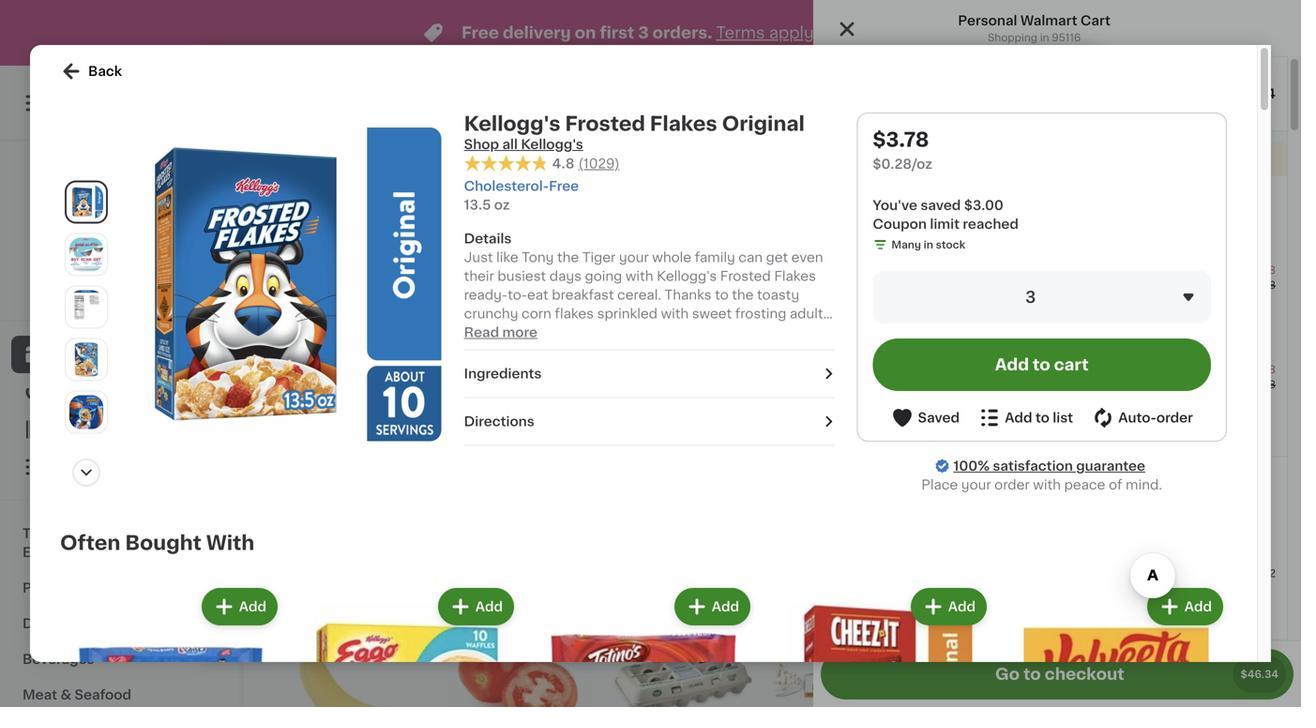 Task type: locate. For each thing, give the bounding box(es) containing it.
recipes
[[53, 423, 108, 436]]

shop up cholesterol-
[[464, 138, 499, 151]]

0 vertical spatial $ 3 78
[[916, 331, 951, 350]]

original left walmart image
[[722, 114, 805, 134]]

bran up 28 at the right of page
[[781, 355, 812, 369]]

ct inside group
[[470, 177, 484, 190]]

3
[[638, 25, 649, 41], [1026, 289, 1036, 305], [575, 331, 588, 350], [923, 331, 936, 350], [226, 648, 239, 668], [749, 648, 762, 668]]

oz up saved on the bottom right
[[910, 397, 922, 407]]

breakfast, inside frosted flakes breakfast cereal, kids cereal, family breakfast, original 24 oz
[[991, 378, 1058, 391]]

checkout
[[1045, 667, 1125, 683]]

1 horizontal spatial 24
[[894, 397, 907, 407]]

2 (est.) from the left
[[695, 388, 735, 403]]

first right your
[[858, 153, 886, 166]]

satisfaction up 'free!'
[[936, 106, 999, 117]]

frosted for frosted flakes breakfast cereal, kids cereal, family breakfast, original
[[390, 355, 440, 369]]

harvest
[[638, 414, 689, 428]]

1 vertical spatial remove button
[[1026, 421, 1091, 438]]

to left cart
[[1033, 357, 1050, 373]]

see
[[904, 223, 930, 236]]

to- inside pom wonderful ready-to-eat pomegranate arils
[[822, 433, 841, 446]]

remove for frosted flakes breakfast cereal, kids cereal, family breakfast, original
[[1047, 424, 1091, 434]]

100% up $3.78
[[905, 106, 934, 117]]

original down see eligible items button
[[941, 279, 992, 292]]

family
[[788, 374, 831, 387], [962, 374, 1006, 387], [944, 378, 988, 391], [439, 393, 483, 406]]

1 vertical spatial kellogg's
[[894, 264, 955, 277]]

wonderful inside wonderful halos sweet, seedless, easy-to-peel mandarins
[[937, 414, 1006, 428]]

increment quantity of frosted flakes breakfast cereal, kids cereal, family breakfast, original image
[[515, 173, 538, 195]]

choose down "fl"
[[907, 607, 949, 617]]

1 remove button from the top
[[1026, 321, 1091, 338]]

4 left 28 at the right of page
[[784, 390, 798, 409]]

0 horizontal spatial to-
[[822, 433, 841, 446]]

oz inside mccormick® pure almond extract 2 fl oz
[[912, 580, 925, 590]]

buy up coupon on the top right
[[886, 194, 913, 207]]

spend left '$10.18'
[[886, 493, 919, 504]]

5 inside product group
[[937, 470, 944, 481]]

2 bran from the left
[[956, 355, 986, 369]]

2 $3.98 $5.48 from the top
[[1246, 365, 1276, 390]]

2
[[894, 580, 900, 590]]

recipes link
[[11, 411, 228, 448]]

save left $5
[[964, 475, 996, 488]]

flakes for frosted flakes breakfast cereal, kids cereal, family breakfast, original
[[444, 355, 485, 369]]

1 vertical spatial more
[[956, 493, 983, 504]]

flakes down $5.48 element
[[444, 355, 485, 369]]

100% satisfaction guarantee inside button
[[48, 293, 199, 304]]

2 1 ct button from the top
[[1187, 365, 1221, 395]]

0 vertical spatial choose
[[907, 324, 949, 335]]

promotion-wrapper element containing buy any 2, save $3
[[813, 176, 1287, 457]]

1 horizontal spatial to-
[[975, 452, 994, 465]]

$ 3 78
[[916, 331, 951, 350], [219, 648, 254, 668]]

original inside frosted flakes breakfast cereal, kids cereal, family breakfast, original 24 oz
[[1061, 378, 1112, 391]]

cereal, up saved button
[[894, 378, 941, 391]]

4 product group from the top
[[813, 640, 1287, 707]]

$0.28/oz
[[873, 158, 932, 171]]

replacement for frosted flakes breakfast cereal, kids cereal, family breakfast, original
[[951, 424, 1019, 434]]

0 vertical spatial guarantee
[[1002, 106, 1056, 117]]

many in stock down 42
[[300, 436, 374, 447]]

frosted inside kellogg's frosted flakes original shop all kellogg's
[[565, 114, 645, 134]]

100% satisfaction guarantee link up 'free!'
[[905, 104, 1056, 119]]

your first delivery is free!
[[825, 153, 993, 166]]

breakfast, down add to cart
[[991, 378, 1058, 391]]

1 horizontal spatial guarantee
[[1002, 106, 1056, 117]]

2 vertical spatial kellogg's
[[215, 355, 276, 369]]

replacement up frosted flakes breakfast cereal, kids cereal, family breakfast, original button
[[951, 324, 1019, 335]]

fiber up (744)
[[808, 393, 842, 406]]

cereal, up the add to list
[[1019, 393, 1066, 406]]

family inside frosted flakes breakfast cereal, kids cereal, family breakfast, original
[[439, 393, 483, 406]]

product group
[[215, 161, 375, 441], [390, 161, 549, 464], [738, 161, 898, 464], [913, 161, 1072, 464], [281, 231, 430, 453], [445, 231, 594, 460], [609, 231, 758, 479], [773, 231, 922, 500], [937, 231, 1086, 484], [1101, 231, 1250, 468], [913, 479, 1072, 707], [60, 585, 281, 707], [296, 585, 518, 707], [533, 585, 754, 707], [769, 585, 991, 707], [1006, 585, 1227, 707], [281, 606, 430, 707], [445, 606, 594, 707], [609, 606, 758, 707], [773, 606, 922, 707], [937, 606, 1086, 707], [1101, 606, 1250, 707]]

2 vertical spatial 1 ct button
[[1187, 561, 1221, 591]]

is
[[947, 153, 958, 166]]

2 vertical spatial choose replacement button
[[887, 604, 1019, 621]]

1 horizontal spatial raisin
[[913, 355, 952, 369]]

with
[[1033, 478, 1061, 492]]

$ inside "$ 5 34"
[[1105, 390, 1111, 401]]

product group
[[813, 250, 1287, 349], [813, 349, 1287, 449], [813, 545, 1287, 632], [813, 640, 1287, 707]]

24 inside frosted flakes breakfast cereal, kids cereal, family breakfast, original 24 oz
[[894, 397, 907, 407]]

free
[[462, 25, 499, 41], [549, 180, 579, 193]]

1 4 from the left
[[784, 390, 798, 409]]

$5.48 for frosted flakes breakfast cereal, kids cereal, family breakfast, original
[[1246, 380, 1276, 390]]

0 horizontal spatial guarantee
[[144, 293, 199, 304]]

4
[[784, 390, 798, 409], [620, 390, 634, 409]]

(514)
[[982, 414, 1008, 424]]

to
[[1033, 357, 1050, 373], [1036, 411, 1050, 425], [985, 493, 996, 504], [1024, 667, 1041, 683]]

(est.) up seedless
[[695, 388, 735, 403]]

fresh fruit
[[281, 172, 393, 192]]

replacement down (514)
[[951, 424, 1019, 434]]

$3.78
[[873, 130, 929, 150]]

raspberries package 12 oz container
[[1101, 414, 1240, 443]]

4 inside $ 4 86 /pkg (est.)
[[620, 390, 634, 409]]

86
[[636, 390, 650, 401]]

24 oz
[[390, 429, 418, 439]]

choose replacement button down mccormick®
[[887, 604, 1019, 621]]

many in stock down container
[[1120, 451, 1194, 462]]

kids inside frosted flakes breakfast cereal, kids cereal, family breakfast, original
[[506, 374, 534, 387]]

1 horizontal spatial shop
[[464, 138, 499, 151]]

lists link
[[11, 448, 228, 486]]

1 vertical spatial buy
[[53, 386, 79, 399]]

krispies inside button
[[991, 264, 1044, 277]]

breakfast, inside 5 raisin bran breakfast cereal, family breakfast, fiber cereal, original
[[738, 393, 805, 406]]

choose replacement button up 97
[[887, 321, 1019, 338]]

1 horizontal spatial frosted
[[565, 114, 645, 134]]

place
[[922, 478, 958, 492]]

0 vertical spatial rice
[[958, 264, 987, 277]]

1 $3.98 from the top
[[1246, 265, 1276, 275]]

1 vertical spatial $5.48
[[1246, 380, 1276, 390]]

first
[[600, 25, 635, 41], [858, 153, 886, 166]]

mccormick® pure almond extract 2 fl oz
[[894, 560, 1118, 590]]

& for meat
[[60, 689, 71, 702]]

breakfast inside 5 raisin bran breakfast cereal, family breakfast, fiber cereal, original
[[815, 355, 878, 369]]

1 vertical spatial organic
[[445, 414, 498, 428]]

limited time offer region
[[0, 0, 1246, 66]]

0 horizontal spatial cereal
[[282, 374, 325, 387]]

fiber up (514)
[[983, 393, 1016, 406]]

family up 28 at the right of page
[[788, 374, 831, 387]]

satisfaction inside button
[[79, 293, 142, 304]]

flakes up 97
[[948, 363, 991, 376]]

2 item carousel region from the top
[[281, 539, 1250, 707]]

raisin up "6"
[[913, 355, 952, 369]]

flakes inside frosted flakes breakfast cereal, kids cereal, family breakfast, original
[[444, 355, 485, 369]]

1 horizontal spatial first
[[858, 153, 886, 166]]

organic down 44
[[445, 414, 498, 428]]

0 horizontal spatial 78
[[241, 649, 254, 659]]

0 vertical spatial replacement
[[951, 324, 1019, 335]]

in inside personal walmart cart shopping in 95116
[[1040, 32, 1049, 43]]

cereal & breakfast food kellogg's frosted flakes original hero image
[[128, 128, 442, 442]]

choose replacement down mccormick®
[[907, 607, 1019, 617]]

add inside button
[[995, 357, 1029, 373]]

rice down see eligible items at the top right of page
[[958, 264, 987, 277]]

produce
[[23, 582, 80, 595]]

2 $5.48 from the top
[[1246, 380, 1276, 390]]

organic
[[447, 369, 490, 379], [445, 414, 498, 428]]

1 vertical spatial all
[[1069, 551, 1084, 564]]

1 $3.98 $5.48 from the top
[[1246, 265, 1276, 290]]

2 4 from the left
[[620, 390, 634, 409]]

frosted down $5.48 element
[[390, 355, 440, 369]]

order up redeem
[[995, 478, 1030, 492]]

kellogg's rice krispies breakfast cereal original down 'items'
[[894, 264, 1110, 292]]

auto-order button
[[1091, 406, 1193, 430]]

$ inside $ 6 97
[[941, 390, 948, 401]]

free inside limited time offer region
[[462, 25, 499, 41]]

choose for frosted flakes breakfast cereal, kids cereal, family breakfast, original
[[907, 424, 949, 434]]

to- up mandarins
[[975, 452, 994, 465]]

place your order with peace of mind.
[[922, 478, 1162, 492]]

0 horizontal spatial fiber
[[808, 393, 842, 406]]

24 left "6"
[[894, 397, 907, 407]]

cereal,
[[1060, 363, 1107, 376], [456, 374, 502, 387], [738, 374, 785, 387], [913, 374, 959, 387], [894, 378, 941, 391], [390, 393, 436, 406], [845, 393, 891, 406], [1019, 393, 1066, 406]]

(1.03k) up directions button
[[633, 395, 670, 405]]

raisin up $ 4 28
[[738, 355, 778, 369]]

0 vertical spatial kellogg's
[[464, 114, 561, 134]]

1 vertical spatial free
[[549, 180, 579, 193]]

2 raisin from the left
[[913, 355, 952, 369]]

satisfaction up place your order with peace of mind.
[[993, 460, 1073, 473]]

add
[[855, 177, 883, 190], [388, 247, 415, 260], [552, 247, 579, 260], [716, 247, 743, 260], [880, 247, 907, 260], [1207, 247, 1235, 260], [995, 357, 1029, 373], [1005, 411, 1032, 425], [239, 600, 266, 614], [475, 600, 503, 614], [712, 600, 739, 614], [948, 600, 976, 614], [1185, 600, 1212, 614], [388, 622, 415, 635], [552, 622, 579, 635], [716, 622, 743, 635], [880, 622, 907, 635], [1043, 622, 1071, 635], [1207, 622, 1235, 635]]

remove kellogg's rice krispies breakfast cereal original image
[[234, 173, 256, 195]]

buy
[[886, 194, 913, 207], [53, 386, 79, 399]]

rice up 0
[[279, 355, 308, 369]]

1 horizontal spatial all
[[1069, 551, 1084, 564]]

fiber inside raisin bran breakfast cereal, family breakfast, fiber cereal, original
[[983, 393, 1016, 406]]

1 vertical spatial remove
[[1047, 424, 1091, 434]]

to- inside wonderful halos sweet, seedless, easy-to-peel mandarins
[[975, 452, 994, 465]]

item carousel region containing fresh fruit
[[281, 163, 1250, 524]]

more down your
[[956, 493, 983, 504]]

2 choose from the top
[[907, 424, 949, 434]]

2,
[[945, 194, 957, 207]]

wonderful up eat
[[809, 414, 878, 428]]

breakfast
[[1047, 264, 1110, 277], [815, 355, 878, 369], [989, 355, 1052, 369], [994, 363, 1057, 376], [215, 374, 278, 387], [390, 374, 453, 387]]

2 horizontal spatial frosted
[[894, 363, 945, 376]]

auto-order
[[1119, 411, 1193, 425]]

flakes
[[650, 114, 717, 134], [444, 355, 485, 369], [948, 363, 991, 376]]

to right go
[[1024, 667, 1041, 683]]

buy it again link
[[11, 373, 228, 411]]

0
[[292, 390, 306, 409]]

1 vertical spatial replacement
[[951, 424, 1019, 434]]

1 horizontal spatial cereal
[[894, 279, 937, 292]]

2 $3.98 from the top
[[1246, 365, 1276, 375]]

mccormick® pure almond extract button
[[894, 559, 1118, 574]]

0 horizontal spatial 100%
[[48, 293, 76, 304]]

0 vertical spatial organic
[[447, 369, 490, 379]]

breakfast, inside frosted flakes breakfast cereal, kids cereal, family breakfast, original
[[390, 412, 456, 425]]

stock
[[936, 240, 966, 250], [345, 436, 374, 447], [976, 447, 1005, 458], [1164, 451, 1194, 462]]

frosted
[[565, 114, 645, 134], [390, 355, 440, 369], [894, 363, 945, 376]]

guarantee down 'shopping'
[[1002, 106, 1056, 117]]

1 horizontal spatial rice
[[958, 264, 987, 277]]

oz down frosted flakes breakfast cereal, kids cereal, family breakfast, original
[[406, 429, 418, 439]]

$
[[219, 331, 226, 342], [916, 331, 923, 342], [285, 390, 292, 401], [777, 390, 784, 401], [941, 390, 948, 401], [613, 390, 620, 401], [1105, 390, 1111, 401], [219, 649, 226, 659], [393, 649, 400, 659], [742, 649, 749, 659], [568, 649, 575, 659], [916, 649, 923, 659]]

1 vertical spatial first
[[858, 153, 886, 166]]

spend up '$10.18'
[[886, 475, 930, 488]]

1 choose replacement from the top
[[907, 324, 1019, 335]]

cereal down 'see'
[[894, 279, 937, 292]]

to left list
[[1036, 411, 1050, 425]]

any
[[916, 194, 942, 207]]

wonderful inside pom wonderful ready-to-eat pomegranate arils
[[809, 414, 878, 428]]

$4.82
[[1246, 568, 1276, 579]]

choose replacement for kellogg's rice krispies breakfast cereal original
[[907, 324, 1019, 335]]

frosted for frosted flakes breakfast cereal, kids cereal, family breakfast, original 24 oz
[[894, 363, 945, 376]]

0 vertical spatial order
[[1157, 411, 1193, 425]]

0 vertical spatial $5.48
[[1246, 280, 1276, 290]]

kids inside frosted flakes breakfast cereal, kids cereal, family breakfast, original 24 oz
[[1110, 363, 1139, 376]]

1 fiber from the left
[[808, 393, 842, 406]]

buy for buy it again
[[53, 386, 79, 399]]

100% satisfaction guarantee up with
[[954, 460, 1146, 473]]

kellogg's rice krispies breakfast cereal original inside button
[[894, 264, 1110, 292]]

read more
[[464, 326, 538, 339]]

0 vertical spatial $3.98
[[1246, 265, 1276, 275]]

all up cholesterol-
[[502, 138, 518, 151]]

1 1 ct button from the top
[[1187, 266, 1221, 296]]

2 remove button from the top
[[1026, 421, 1091, 438]]

choose replacement for frosted flakes breakfast cereal, kids cereal, family breakfast, original
[[907, 424, 1019, 434]]

delivery
[[503, 25, 571, 41], [889, 153, 943, 166]]

1 choose from the top
[[907, 324, 949, 335]]

0 vertical spatial first
[[600, 25, 635, 41]]

cereal, up "$ 5 34" in the right bottom of the page
[[1060, 363, 1107, 376]]

1 vertical spatial order
[[995, 478, 1030, 492]]

2 vertical spatial replacement
[[951, 607, 1019, 617]]

frosted inside frosted flakes breakfast cereal, kids cereal, family breakfast, original
[[390, 355, 440, 369]]

0 horizontal spatial (1.03k)
[[459, 414, 496, 424]]

walmart logo image
[[78, 163, 161, 246]]

bananas
[[501, 414, 558, 428]]

0 vertical spatial all
[[502, 138, 518, 151]]

1 vertical spatial &
[[60, 689, 71, 702]]

1 bran from the left
[[781, 355, 812, 369]]

kellogg's inside kellogg's frosted flakes original shop all kellogg's
[[464, 114, 561, 134]]

5 raisin bran breakfast cereal, family breakfast, fiber cereal, original
[[738, 331, 891, 425]]

pom
[[773, 414, 806, 428]]

shop up it
[[53, 348, 88, 361]]

1 choose replacement button from the top
[[887, 321, 1019, 338]]

100% satisfaction guarantee up 'free!'
[[905, 106, 1056, 117]]

more inside spend $15, save $5 spend $10.18 more to redeem
[[956, 493, 983, 504]]

choose replacement down $ 6 97 at bottom right
[[907, 424, 1019, 434]]

frosted up (1029) button
[[565, 114, 645, 134]]

kids up 1 44 each (est.)
[[506, 374, 534, 387]]

view all (30+)
[[1033, 551, 1124, 564]]

enlarge cereal & breakfast food kellogg's frosted flakes original angle_back (opens in a new tab) image
[[69, 343, 103, 377]]

0 horizontal spatial kids
[[506, 374, 534, 387]]

0 vertical spatial buy
[[886, 194, 913, 207]]

original inside kellogg's frosted flakes original shop all kellogg's
[[722, 114, 805, 134]]

1 horizontal spatial krispies
[[991, 264, 1044, 277]]

save right 2,
[[960, 194, 993, 207]]

2 remove from the top
[[1047, 424, 1091, 434]]

5
[[226, 331, 239, 350], [749, 331, 762, 350], [1111, 390, 1125, 409], [937, 470, 944, 481], [400, 648, 413, 668], [575, 648, 588, 668], [923, 648, 936, 668]]

ct for mccormick® pure almond extract
[[1201, 570, 1215, 583]]

1 horizontal spatial fiber
[[983, 393, 1016, 406]]

1 vertical spatial save
[[964, 475, 996, 488]]

buy inside promotion-wrapper "element"
[[886, 194, 913, 207]]

1 product group from the top
[[813, 250, 1287, 349]]

13.5
[[464, 199, 491, 212]]

& for dairy
[[62, 617, 73, 630]]

delivery down $3.78
[[889, 153, 943, 166]]

many
[[892, 240, 921, 250], [300, 436, 330, 447], [931, 447, 961, 458], [1120, 451, 1149, 462]]

2 choose replacement button from the top
[[887, 421, 1019, 438]]

guarantee up of
[[1076, 460, 1146, 473]]

1 item carousel region from the top
[[281, 163, 1250, 524]]

2 promotion-wrapper element from the top
[[813, 457, 1287, 640]]

1 vertical spatial $3.98
[[1246, 365, 1276, 375]]

0 horizontal spatial bran
[[781, 355, 812, 369]]

lists
[[53, 461, 85, 474]]

(1.03k) down 44
[[459, 414, 496, 424]]

frosted inside frosted flakes breakfast cereal, kids cereal, family breakfast, original 24 oz
[[894, 363, 945, 376]]

increment quantity of kellogg's rice krispies breakfast cereal original image
[[341, 173, 363, 195]]

flakes inside frosted flakes breakfast cereal, kids cereal, family breakfast, original 24 oz
[[948, 363, 991, 376]]

1 horizontal spatial order
[[1157, 411, 1193, 425]]

1 vertical spatial $ 3 78
[[219, 648, 254, 668]]

$3.98 for kellogg's rice krispies breakfast cereal original
[[1246, 265, 1276, 275]]

flakes down orders.
[[650, 114, 717, 134]]

replacement
[[951, 324, 1019, 335], [951, 424, 1019, 434], [951, 607, 1019, 617]]

choose up "6"
[[907, 324, 949, 335]]

original inside button
[[941, 279, 992, 292]]

1 wonderful from the left
[[809, 414, 878, 428]]

lime
[[281, 414, 314, 428]]

oz right 12
[[1114, 433, 1127, 443]]

all
[[502, 138, 518, 151], [1069, 551, 1084, 564]]

kellogg's rice krispies breakfast cereal original up (397) at the bottom
[[215, 355, 364, 406]]

service type group
[[595, 84, 797, 122]]

1 vertical spatial guarantee
[[144, 293, 199, 304]]

eligible
[[933, 223, 982, 236]]

breakfast, up saved on the bottom right
[[913, 393, 979, 406]]

3 product group from the top
[[813, 545, 1287, 632]]

breakfast, up pom
[[738, 393, 805, 406]]

original down "6"
[[913, 412, 964, 425]]

frosted flakes breakfast cereal, kids cereal, family breakfast, original button
[[894, 362, 1143, 393]]

many down container
[[1120, 451, 1149, 462]]

auto-
[[1119, 411, 1157, 425]]

go
[[995, 667, 1020, 683]]

1 horizontal spatial wonderful
[[937, 414, 1006, 428]]

1 horizontal spatial bran
[[956, 355, 986, 369]]

0 vertical spatial remove
[[1047, 324, 1091, 335]]

2 vertical spatial choose replacement
[[907, 607, 1019, 617]]

kellogg's frosted flakes original shop all kellogg's
[[464, 114, 805, 151]]

None search field
[[268, 77, 571, 129]]

1 replacement from the top
[[951, 324, 1019, 335]]

1 spend from the top
[[886, 475, 930, 488]]

1 (est.) from the left
[[530, 388, 570, 403]]

red
[[609, 433, 636, 446]]

family up directions
[[439, 393, 483, 406]]

kellogg's inside button
[[894, 264, 955, 277]]

& left eggs
[[62, 617, 73, 630]]

choose down "6"
[[907, 424, 949, 434]]

family up saved on the bottom right
[[944, 378, 988, 391]]

1 vertical spatial shop
[[53, 348, 88, 361]]

product group containing 0
[[281, 231, 430, 453]]

krispies
[[991, 264, 1044, 277], [312, 355, 364, 369]]

dairy
[[23, 617, 59, 630]]

meat & seafood
[[23, 689, 131, 702]]

kellogg's
[[521, 138, 583, 151]]

choose replacement button for frosted flakes breakfast cereal, kids cereal, family breakfast, original
[[887, 421, 1019, 438]]

to down your
[[985, 493, 996, 504]]

breakfast inside raisin bran breakfast cereal, family breakfast, fiber cereal, original
[[989, 355, 1052, 369]]

1 promotion-wrapper element from the top
[[813, 176, 1287, 457]]

1 horizontal spatial free
[[549, 180, 579, 193]]

cereal up $ 0 33
[[282, 374, 325, 387]]

0 vertical spatial shop
[[464, 138, 499, 151]]

3 choose replacement from the top
[[907, 607, 1019, 617]]

frosted up saved button
[[894, 363, 945, 376]]

2 wonderful from the left
[[937, 414, 1006, 428]]

(1029) button
[[578, 154, 620, 173]]

1 horizontal spatial kellogg's
[[464, 114, 561, 134]]

97
[[963, 390, 976, 401]]

$ inside $ 3
[[742, 649, 749, 659]]

1 horizontal spatial 100%
[[905, 106, 934, 117]]

to inside button
[[1033, 357, 1050, 373]]

3 field
[[873, 271, 1211, 324]]

replacement for kellogg's rice krispies breakfast cereal original
[[951, 324, 1019, 335]]

$ 3 78 inside product group
[[916, 331, 951, 350]]

2 replacement from the top
[[951, 424, 1019, 434]]

choose replacement up raisin bran breakfast cereal, family breakfast, fiber cereal, original
[[907, 324, 1019, 335]]

0 horizontal spatial raisin
[[738, 355, 778, 369]]

100% satisfaction guarantee down store
[[48, 293, 199, 304]]

enlarge cereal & breakfast food kellogg's frosted flakes original angle_right (opens in a new tab) image
[[69, 290, 103, 324]]

dairy & eggs link
[[11, 606, 228, 642]]

original
[[722, 114, 805, 134], [941, 279, 992, 292], [1061, 378, 1112, 391], [215, 393, 266, 406], [460, 412, 511, 425], [738, 412, 789, 425], [913, 412, 964, 425]]

1 vertical spatial 1 ct button
[[1187, 365, 1221, 395]]

0 vertical spatial cereal
[[894, 279, 937, 292]]

free inside 'cholesterol-free 13.5 oz'
[[549, 180, 579, 193]]

1 horizontal spatial more
[[956, 493, 983, 504]]

in
[[1040, 32, 1049, 43], [924, 240, 933, 250], [332, 436, 342, 447], [964, 447, 973, 458], [1152, 451, 1161, 462]]

1 vertical spatial satisfaction
[[79, 293, 142, 304]]

1 $5.48 from the top
[[1246, 280, 1276, 290]]

product group containing mccormick® pure almond extract
[[813, 545, 1287, 632]]

$ 6 97
[[941, 390, 976, 409]]

bran up 97
[[956, 355, 986, 369]]

first inside limited time offer region
[[600, 25, 635, 41]]

24
[[894, 397, 907, 407], [390, 429, 403, 439]]

0 horizontal spatial order
[[995, 478, 1030, 492]]

item carousel region
[[281, 163, 1250, 524], [281, 539, 1250, 707]]

produce link
[[11, 570, 228, 606]]

stock down eligible
[[936, 240, 966, 250]]

1 vertical spatial cereal
[[282, 374, 325, 387]]

stock left 24 oz
[[345, 436, 374, 447]]

1 horizontal spatial 4
[[784, 390, 798, 409]]

2 fiber from the left
[[983, 393, 1016, 406]]

to-
[[822, 433, 841, 446], [975, 452, 994, 465]]

to inside button
[[1036, 411, 1050, 425]]

1 horizontal spatial flakes
[[650, 114, 717, 134]]

0 horizontal spatial first
[[600, 25, 635, 41]]

0 vertical spatial 100% satisfaction guarantee link
[[905, 104, 1056, 119]]

family up 97
[[962, 374, 1006, 387]]

lime 42
[[281, 414, 334, 428]]

(744)
[[808, 414, 835, 424]]

3 inside limited time offer region
[[638, 25, 649, 41]]

24 down frosted flakes breakfast cereal, kids cereal, family breakfast, original
[[390, 429, 403, 439]]

5 inside 5 raisin bran breakfast cereal, family breakfast, fiber cereal, original
[[749, 331, 762, 350]]

$5.48 for kellogg's rice krispies breakfast cereal original
[[1246, 280, 1276, 290]]

1 ct for kellogg's rice krispies breakfast cereal original
[[1192, 274, 1215, 287]]

0 vertical spatial (1.03k)
[[633, 395, 670, 405]]

$4.86 per package (estimated) element
[[609, 387, 758, 412]]

1 remove from the top
[[1047, 324, 1091, 335]]

product group containing 3
[[913, 161, 1072, 464]]

0 horizontal spatial $ 3 78
[[219, 648, 254, 668]]

oz inside the raspberries package 12 oz container
[[1114, 433, 1127, 443]]

0 horizontal spatial 4
[[620, 390, 634, 409]]

breakfast inside kellogg's rice krispies breakfast cereal original button
[[1047, 264, 1110, 277]]

0 horizontal spatial (est.)
[[530, 388, 570, 403]]

★★★★★
[[464, 155, 549, 172], [464, 155, 549, 172], [564, 392, 630, 405], [564, 392, 630, 405], [215, 411, 281, 424], [215, 411, 281, 424], [390, 411, 455, 424], [390, 411, 455, 424], [913, 411, 978, 424], [913, 411, 978, 424]]

shopping
[[988, 32, 1038, 43]]

product group containing 6
[[937, 231, 1086, 484]]

1 vertical spatial 24
[[390, 429, 403, 439]]

promotion-wrapper element
[[813, 176, 1287, 457], [813, 457, 1287, 640]]

2 horizontal spatial 100%
[[954, 460, 990, 473]]

3 1 ct button from the top
[[1187, 561, 1221, 591]]

0 horizontal spatial delivery
[[503, 25, 571, 41]]

guarantee
[[1002, 106, 1056, 117], [144, 293, 199, 304], [1076, 460, 1146, 473]]

0 vertical spatial walmart
[[1021, 14, 1078, 27]]

3 choose replacement button from the top
[[887, 604, 1019, 621]]

ct for frosted flakes breakfast cereal, kids cereal, family breakfast, original
[[1201, 374, 1215, 387]]

0 horizontal spatial wonderful
[[809, 414, 878, 428]]

breakfast,
[[991, 378, 1058, 391], [738, 393, 805, 406], [913, 393, 979, 406], [390, 412, 456, 425]]

flakes for frosted flakes breakfast cereal, kids cereal, family breakfast, original 24 oz
[[948, 363, 991, 376]]

coupon
[[873, 218, 927, 231]]

1 raisin from the left
[[738, 355, 778, 369]]

each
[[489, 388, 526, 403]]

breakfast inside frosted flakes breakfast cereal, kids cereal, family breakfast, original
[[390, 374, 453, 387]]

0 vertical spatial krispies
[[991, 264, 1044, 277]]

in left '95116'
[[1040, 32, 1049, 43]]

0 vertical spatial choose replacement
[[907, 324, 1019, 335]]

2 product group from the top
[[813, 349, 1287, 449]]

rice
[[958, 264, 987, 277], [279, 355, 308, 369]]

all inside popup button
[[1069, 551, 1084, 564]]

krispies down 'items'
[[991, 264, 1044, 277]]

many down 'see'
[[892, 240, 921, 250]]

/pkg
[[657, 388, 691, 403]]

2 choose replacement from the top
[[907, 424, 1019, 434]]

to- down (744)
[[822, 433, 841, 446]]

(est.) up the bananas
[[530, 388, 570, 403]]

$5.48 element
[[390, 328, 549, 353]]

2 vertical spatial 100%
[[954, 460, 990, 473]]

(est.) inside $ 4 86 /pkg (est.)
[[695, 388, 735, 403]]



Task type: vqa. For each thing, say whether or not it's contained in the screenshot.
McCormick®
yes



Task type: describe. For each thing, give the bounding box(es) containing it.
your
[[825, 153, 855, 166]]

original inside raisin bran breakfast cereal, family breakfast, fiber cereal, original
[[913, 412, 964, 425]]

$3.00
[[964, 199, 1004, 212]]

bought
[[125, 533, 202, 553]]

item carousel region containing view all (30+)
[[281, 539, 1250, 707]]

shop inside kellogg's frosted flakes original shop all kellogg's
[[464, 138, 499, 151]]

$15,
[[933, 475, 961, 488]]

frosted flakes breakfast cereal, kids cereal, family breakfast, original 24 oz
[[894, 363, 1139, 407]]

$10.18
[[922, 493, 953, 504]]

$ 3
[[742, 648, 762, 668]]

raisin inside 5 raisin bran breakfast cereal, family breakfast, fiber cereal, original
[[738, 355, 778, 369]]

3 inside field
[[1026, 289, 1036, 305]]

28
[[800, 390, 813, 401]]

3 choose from the top
[[907, 607, 949, 617]]

1 ct button for mccormick® pure almond extract
[[1187, 561, 1221, 591]]

family inside raisin bran breakfast cereal, family breakfast, fiber cereal, original
[[962, 374, 1006, 387]]

promotion-wrapper element containing spend $15, save $5
[[813, 457, 1287, 640]]

flakes inside kellogg's frosted flakes original shop all kellogg's
[[650, 114, 717, 134]]

family inside frosted flakes breakfast cereal, kids cereal, family breakfast, original 24 oz
[[944, 378, 988, 391]]

beverages link
[[11, 642, 228, 677]]

frosted flakes breakfast cereal, kids cereal, family breakfast, original image
[[825, 360, 864, 400]]

family inside 5 raisin bran breakfast cereal, family breakfast, fiber cereal, original
[[788, 374, 831, 387]]

kids for frosted flakes breakfast cereal, kids cereal, family breakfast, original
[[506, 374, 534, 387]]

$3.98 $5.48 for kellogg's rice krispies breakfast cereal original
[[1246, 265, 1276, 290]]

seafood
[[75, 689, 131, 702]]

0 vertical spatial $46.34
[[1228, 87, 1276, 100]]

guarantee inside 100% satisfaction guarantee button
[[144, 293, 199, 304]]

0 horizontal spatial kellogg's
[[215, 355, 276, 369]]

0 horizontal spatial 24
[[390, 429, 403, 439]]

cereal, up "6"
[[913, 374, 959, 387]]

meat & seafood link
[[11, 677, 228, 707]]

cereal, up eat
[[845, 393, 891, 406]]

2 vertical spatial 100% satisfaction guarantee
[[954, 460, 1146, 473]]

original inside 5 raisin bran breakfast cereal, family breakfast, fiber cereal, original
[[738, 412, 789, 425]]

rice inside button
[[958, 264, 987, 277]]

cereal, up $ 4 28
[[738, 374, 785, 387]]

1 vertical spatial krispies
[[312, 355, 364, 369]]

see eligible items button
[[886, 214, 1041, 246]]

organic for organic bananas
[[445, 414, 498, 428]]

1 ct button for kellogg's rice krispies breakfast cereal original
[[1187, 266, 1221, 296]]

almond
[[1016, 560, 1067, 573]]

eggs
[[76, 617, 110, 630]]

saved button
[[891, 406, 960, 430]]

3 replacement from the top
[[951, 607, 1019, 617]]

buy it again
[[53, 386, 132, 399]]

ingredients
[[464, 367, 542, 381]]

ingredients button
[[464, 365, 834, 383]]

(1.03k) inside product group
[[459, 414, 496, 424]]

in down container
[[1152, 451, 1161, 462]]

(est.) inside 1 44 each (est.)
[[530, 388, 570, 403]]

1 vertical spatial 78
[[241, 649, 254, 659]]

terms
[[716, 25, 765, 41]]

cereal, up 24 oz
[[390, 393, 436, 406]]

it
[[82, 386, 92, 399]]

more inside button
[[502, 326, 538, 339]]

4 for $ 4 28
[[784, 390, 798, 409]]

remove frosted flakes breakfast cereal, kids cereal, family breakfast, original image
[[408, 173, 431, 195]]

in down sweet,
[[964, 447, 973, 458]]

choose for kellogg's rice krispies breakfast cereal original
[[907, 324, 949, 335]]

0 horizontal spatial $ 5 48
[[219, 331, 256, 350]]

product group containing 1 ct
[[390, 161, 549, 464]]

cholesterol-free 13.5 oz
[[464, 180, 579, 212]]

to for add to list
[[1036, 411, 1050, 425]]

stock down the raspberries package 12 oz container at the bottom of page
[[1164, 451, 1194, 462]]

package
[[1184, 414, 1240, 428]]

oz inside 'cholesterol-free 13.5 oz'
[[494, 199, 510, 212]]

saved
[[918, 411, 960, 425]]

product group containing kellogg's rice krispies breakfast cereal original
[[813, 250, 1287, 349]]

free delivery on first 3 orders. terms apply.
[[462, 25, 818, 41]]

$ 4 28
[[777, 390, 813, 409]]

1 ct for mccormick® pure almond extract
[[1192, 570, 1215, 583]]

2 horizontal spatial $ 5 48
[[916, 648, 953, 668]]

$ inside $ 5 98
[[393, 649, 400, 659]]

container
[[1129, 433, 1180, 443]]

kids for frosted flakes breakfast cereal, kids cereal, family breakfast, original 24 oz
[[1110, 363, 1139, 376]]

back button
[[60, 60, 122, 83]]

enlarge cereal & breakfast food kellogg's frosted flakes original angle_left (opens in a new tab) image
[[69, 238, 103, 272]]

read more button
[[464, 323, 538, 342]]

mind.
[[1126, 478, 1162, 492]]

you've saved $3.00 coupon limit reached
[[873, 199, 1019, 231]]

0 vertical spatial 100% satisfaction guarantee
[[905, 106, 1056, 117]]

see eligible items
[[904, 223, 1023, 236]]

(397)
[[285, 414, 312, 424]]

of
[[1109, 478, 1123, 492]]

shop link
[[11, 336, 228, 373]]

1 ct inside product group
[[462, 177, 484, 190]]

meat
[[23, 689, 57, 702]]

store
[[109, 274, 136, 285]]

original inside frosted flakes breakfast cereal, kids cereal, family breakfast, original
[[460, 412, 511, 425]]

directions
[[464, 415, 535, 428]]

organic for organic
[[447, 369, 490, 379]]

ct for kellogg's rice krispies breakfast cereal original
[[1201, 274, 1215, 287]]

often
[[60, 533, 121, 553]]

$3.98 for frosted flakes breakfast cereal, kids cereal, family breakfast, original
[[1246, 365, 1276, 375]]

kellogg's rice krispies breakfast cereal original button
[[894, 263, 1143, 293]]

(30+)
[[1088, 551, 1124, 564]]

thanksgiving
[[23, 527, 112, 540]]

all inside kellogg's frosted flakes original shop all kellogg's
[[502, 138, 518, 151]]

1 vertical spatial $46.34
[[1241, 669, 1279, 680]]

read
[[464, 326, 499, 339]]

saved
[[921, 199, 961, 212]]

enlarge cereal & breakfast food kellogg's frosted flakes original angle_top (opens in a new tab) image
[[69, 395, 103, 429]]

oz inside frosted flakes breakfast cereal, kids cereal, family breakfast, original 24 oz
[[910, 397, 922, 407]]

buy for buy any 2, save $3
[[886, 194, 913, 207]]

100% satisfaction guarantee button
[[29, 287, 210, 306]]

0 vertical spatial save
[[960, 194, 993, 207]]

spend $15, save $5 spend $10.18 more to redeem
[[886, 475, 1039, 504]]

2 vertical spatial guarantee
[[1076, 460, 1146, 473]]

0 horizontal spatial kellogg's rice krispies breakfast cereal original
[[215, 355, 364, 406]]

$ 0 33
[[285, 390, 322, 409]]

oz inside product group
[[406, 429, 418, 439]]

product group containing frosted flakes breakfast cereal, kids cereal, family breakfast, original
[[813, 349, 1287, 449]]

organic bananas
[[445, 414, 558, 428]]

many down "lime 42"
[[300, 436, 330, 447]]

raisin inside raisin bran breakfast cereal, family breakfast, fiber cereal, original
[[913, 355, 952, 369]]

pomegranate
[[773, 452, 862, 465]]

peel
[[994, 452, 1023, 465]]

in down 'see'
[[924, 240, 933, 250]]

thanksgiving meal essentials
[[23, 527, 149, 559]]

bran inside 5 raisin bran breakfast cereal, family breakfast, fiber cereal, original
[[781, 355, 812, 369]]

to inside spend $15, save $5 spend $10.18 more to redeem
[[985, 493, 996, 504]]

2 horizontal spatial 48
[[938, 649, 953, 659]]

$ inside $ 4 86 /pkg (est.)
[[613, 390, 620, 401]]

98
[[415, 649, 430, 659]]

on
[[575, 25, 596, 41]]

stock down seedless, in the bottom of the page
[[976, 447, 1005, 458]]

buy any 2, save $3
[[886, 194, 1013, 207]]

100% inside button
[[48, 293, 76, 304]]

frosted flakes breakfast cereal, kids cereal, family breakfast, original
[[390, 355, 534, 425]]

in down 42
[[332, 436, 342, 447]]

1 horizontal spatial (1.03k)
[[633, 395, 670, 405]]

choose replacement button for kellogg's rice krispies breakfast cereal original
[[887, 321, 1019, 338]]

$3.78 $0.28/oz
[[873, 130, 932, 171]]

delivery inside limited time offer region
[[503, 25, 571, 41]]

2 spend from the top
[[886, 493, 919, 504]]

pure
[[982, 560, 1012, 573]]

raspberries
[[1101, 414, 1180, 428]]

remove button for frosted flakes breakfast cereal, kids cereal, family breakfast, original
[[1026, 421, 1091, 438]]

list
[[1053, 411, 1073, 425]]

pom wonderful ready-to-eat pomegranate arils
[[773, 414, 894, 465]]

easy-
[[937, 452, 975, 465]]

1 horizontal spatial delivery
[[889, 153, 943, 166]]

many in stock down sweet,
[[931, 447, 1005, 458]]

$ inside $ 4 28
[[777, 390, 784, 401]]

remove for kellogg's rice krispies breakfast cereal original
[[1047, 324, 1091, 335]]

fiber inside 5 raisin bran breakfast cereal, family breakfast, fiber cereal, original
[[808, 393, 842, 406]]

4 for $ 4 86 /pkg (est.)
[[620, 390, 634, 409]]

save inside spend $15, save $5 spend $10.18 more to redeem
[[964, 475, 996, 488]]

to for go to checkout
[[1024, 667, 1041, 683]]

breakfast, inside raisin bran breakfast cereal, family breakfast, fiber cereal, original
[[913, 393, 979, 406]]

remove button for kellogg's rice krispies breakfast cereal original
[[1026, 321, 1091, 338]]

6
[[948, 390, 961, 409]]

1 vertical spatial rice
[[279, 355, 308, 369]]

33
[[308, 390, 322, 401]]

(1029)
[[578, 157, 620, 170]]

grapes
[[639, 433, 687, 446]]

view cart. items in cart: 12 image
[[1203, 92, 1225, 114]]

mccormick®
[[894, 560, 979, 573]]

halos
[[1009, 414, 1047, 428]]

add inside button
[[1005, 411, 1032, 425]]

reached
[[963, 218, 1019, 231]]

order inside button
[[1157, 411, 1193, 425]]

1 vertical spatial walmart
[[91, 252, 148, 266]]

1 horizontal spatial 48
[[590, 649, 604, 659]]

cholesterol-
[[464, 180, 549, 193]]

original left 0
[[215, 393, 266, 406]]

you've
[[873, 199, 918, 212]]

walmart inside personal walmart cart shopping in 95116
[[1021, 14, 1078, 27]]

cereal, up 44
[[456, 374, 502, 387]]

arils
[[865, 452, 894, 465]]

$3
[[996, 194, 1013, 207]]

1 horizontal spatial $ 5 48
[[568, 648, 604, 668]]

0 vertical spatial satisfaction
[[936, 106, 999, 117]]

enlarge cereal & breakfast food kellogg's frosted flakes original hero (opens in a new tab) image
[[69, 185, 103, 219]]

$ inside $ 0 33
[[285, 390, 292, 401]]

$1.44 each (estimated) element
[[445, 387, 594, 412]]

4.8 (1029)
[[552, 157, 620, 170]]

95116
[[1052, 32, 1081, 43]]

1 ct button for frosted flakes breakfast cereal, kids cereal, family breakfast, original
[[1187, 365, 1221, 395]]

essentials
[[23, 546, 92, 559]]

terms apply. link
[[716, 25, 818, 41]]

breakfast inside frosted flakes breakfast cereal, kids cereal, family breakfast, original 24 oz
[[994, 363, 1057, 376]]

walmart image
[[825, 68, 872, 115]]

to for add to cart
[[1033, 357, 1050, 373]]

everyday
[[56, 274, 106, 285]]

$3.98 $5.48 for frosted flakes breakfast cereal, kids cereal, family breakfast, original
[[1246, 365, 1276, 390]]

many down sweet,
[[931, 447, 961, 458]]

bran inside raisin bran breakfast cereal, family breakfast, fiber cereal, original
[[956, 355, 986, 369]]

with
[[206, 533, 255, 553]]

many in stock down 'see'
[[892, 240, 966, 250]]

add to list
[[1005, 411, 1073, 425]]

1 vertical spatial 100% satisfaction guarantee link
[[954, 457, 1146, 476]]

1 inside 1 44 each (est.)
[[456, 390, 465, 409]]

product group containing 1
[[445, 231, 594, 460]]

kellogg's rice krispies breakfast cereal original image
[[825, 261, 864, 300]]

cart
[[1054, 357, 1089, 373]]

cereal inside button
[[894, 279, 937, 292]]

sun
[[609, 414, 634, 428]]

wonderful halos sweet, seedless, easy-to-peel mandarins
[[937, 414, 1049, 484]]

5 lb
[[937, 470, 956, 481]]

2 vertical spatial satisfaction
[[993, 460, 1073, 473]]

seedless
[[693, 414, 753, 428]]

0 horizontal spatial 48
[[241, 331, 256, 342]]

1 ct for frosted flakes breakfast cereal, kids cereal, family breakfast, original
[[1192, 374, 1215, 387]]

1 horizontal spatial 78
[[938, 331, 951, 342]]



